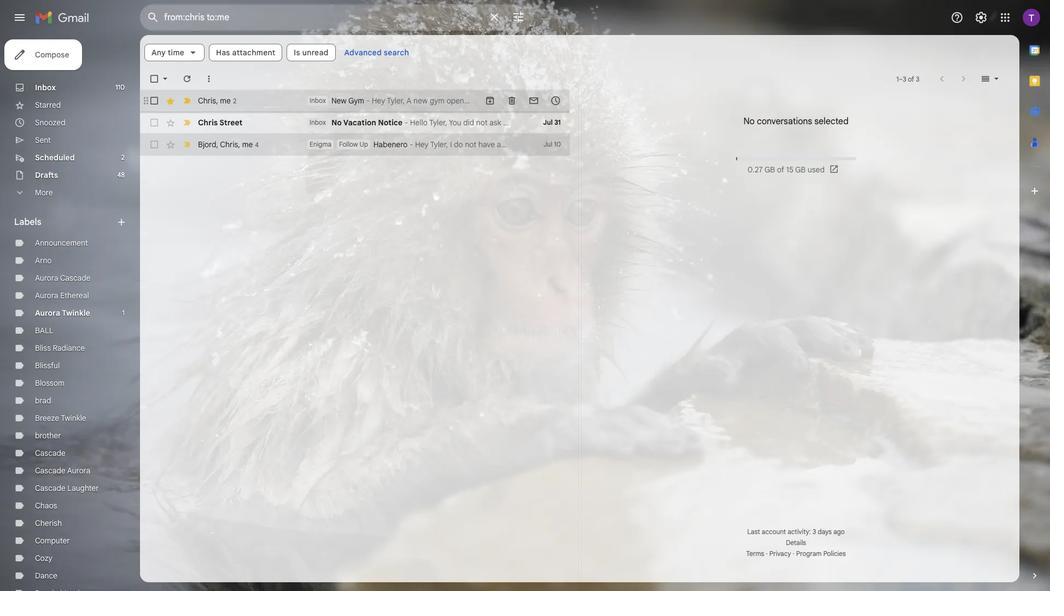 Task type: locate. For each thing, give the bounding box(es) containing it.
me left 4
[[242, 139, 253, 149]]

0 vertical spatial twinkle
[[62, 308, 90, 318]]

110
[[116, 83, 125, 91]]

ball
[[35, 326, 53, 336]]

me
[[220, 96, 231, 105], [242, 139, 253, 149]]

has
[[216, 48, 230, 57]]

jul for inbox no vacation notice -
[[544, 118, 553, 126]]

cascade laughter link
[[35, 483, 99, 493]]

arno link
[[35, 256, 52, 265]]

inbox inside the inbox new gym -
[[310, 96, 326, 105]]

3 row from the top
[[140, 134, 570, 155]]

advanced search button
[[340, 43, 414, 62]]

last
[[748, 528, 761, 536]]

0.27 gb of 15 gb used
[[748, 165, 825, 175]]

inbox left the new
[[310, 96, 326, 105]]

1
[[897, 75, 899, 83], [122, 309, 125, 317]]

me up chris street on the top left
[[220, 96, 231, 105]]

0 vertical spatial of
[[909, 75, 915, 83]]

- right 'habenero'
[[410, 140, 413, 149]]

- right gym
[[367, 96, 370, 106]]

1 vertical spatial jul
[[544, 140, 553, 148]]

street
[[220, 118, 243, 128]]

1 horizontal spatial 2
[[233, 97, 237, 105]]

2 up 48
[[121, 153, 125, 161]]

chris for chris street
[[198, 118, 218, 128]]

drafts
[[35, 170, 58, 180]]

row containing chris street
[[140, 112, 570, 134]]

of left 15
[[778, 165, 785, 175]]

2
[[233, 97, 237, 105], [121, 153, 125, 161]]

aurora up ball link
[[35, 308, 60, 318]]

chris
[[198, 96, 216, 105], [198, 118, 218, 128], [220, 139, 238, 149]]

1 vertical spatial of
[[778, 165, 785, 175]]

1 horizontal spatial of
[[909, 75, 915, 83]]

gb right 15
[[796, 165, 806, 175]]

1 inside no conversations selected main content
[[897, 75, 899, 83]]

,
[[216, 96, 218, 105], [216, 139, 218, 149], [238, 139, 240, 149]]

1 horizontal spatial ·
[[793, 550, 795, 558]]

jul 31
[[544, 118, 561, 126]]

labels
[[14, 217, 41, 228]]

cherish
[[35, 518, 62, 528]]

bjord , chris , me 4
[[198, 139, 259, 149]]

more button
[[0, 184, 131, 201]]

0 horizontal spatial 3
[[813, 528, 817, 536]]

1 horizontal spatial me
[[242, 139, 253, 149]]

1 vertical spatial inbox
[[310, 96, 326, 105]]

0 vertical spatial me
[[220, 96, 231, 105]]

chris down street
[[220, 139, 238, 149]]

is unread button
[[287, 44, 336, 61]]

snoozed
[[35, 118, 66, 128]]

0 vertical spatial chris
[[198, 96, 216, 105]]

labels navigation
[[0, 35, 140, 591]]

inbox inside "labels" navigation
[[35, 83, 56, 92]]

breeze
[[35, 413, 59, 423]]

2 inside chris , me 2
[[233, 97, 237, 105]]

1 inside "labels" navigation
[[122, 309, 125, 317]]

0 horizontal spatial gb
[[765, 165, 776, 175]]

aurora up laughter
[[67, 466, 90, 476]]

, up chris street on the top left
[[216, 96, 218, 105]]

cascade down brother
[[35, 448, 65, 458]]

advanced search options image
[[508, 6, 530, 28]]

inbox inside the inbox no vacation notice -
[[310, 118, 326, 126]]

ethereal
[[60, 291, 89, 300]]

labels heading
[[14, 217, 116, 228]]

0 vertical spatial jul
[[544, 118, 553, 126]]

program policies link
[[797, 550, 847, 558]]

inbox no vacation notice -
[[310, 118, 410, 128]]

row containing chris
[[140, 90, 570, 112]]

of
[[909, 75, 915, 83], [778, 165, 785, 175]]

jul
[[544, 118, 553, 126], [544, 140, 553, 148]]

0 horizontal spatial ·
[[767, 550, 768, 558]]

sent
[[35, 135, 51, 145]]

snoozed link
[[35, 118, 66, 128]]

account
[[762, 528, 787, 536]]

, for chris
[[216, 96, 218, 105]]

2 horizontal spatial -
[[410, 140, 413, 149]]

, down chris street on the top left
[[216, 139, 218, 149]]

1 for 1 – 3 of 3
[[897, 75, 899, 83]]

terms
[[747, 550, 765, 558]]

habenero -
[[374, 140, 415, 149]]

blossom
[[35, 378, 64, 388]]

1 horizontal spatial gb
[[796, 165, 806, 175]]

chaos link
[[35, 501, 57, 511]]

0 horizontal spatial 2
[[121, 153, 125, 161]]

· down details link
[[793, 550, 795, 558]]

1 horizontal spatial 1
[[897, 75, 899, 83]]

cascade up the ethereal
[[60, 273, 91, 283]]

arno
[[35, 256, 52, 265]]

row up vacation
[[140, 90, 570, 112]]

chris up bjord
[[198, 118, 218, 128]]

computer link
[[35, 536, 70, 546]]

brother
[[35, 431, 61, 441]]

2 vertical spatial -
[[410, 140, 413, 149]]

None search field
[[140, 4, 534, 31]]

inbox
[[35, 83, 56, 92], [310, 96, 326, 105], [310, 118, 326, 126]]

1 horizontal spatial -
[[405, 118, 408, 128]]

1 row from the top
[[140, 90, 570, 112]]

inbox new gym -
[[310, 96, 372, 106]]

inbox up the enigma
[[310, 118, 326, 126]]

cascade up chaos
[[35, 483, 65, 493]]

aurora up aurora twinkle
[[35, 291, 58, 300]]

twinkle right breeze
[[61, 413, 86, 423]]

2 vertical spatial chris
[[220, 139, 238, 149]]

1 horizontal spatial no
[[744, 116, 755, 127]]

brother link
[[35, 431, 61, 441]]

15
[[787, 165, 794, 175]]

aurora twinkle
[[35, 308, 90, 318]]

twinkle down the ethereal
[[62, 308, 90, 318]]

advanced
[[345, 48, 382, 57]]

clear search image
[[484, 6, 506, 28]]

0 vertical spatial inbox
[[35, 83, 56, 92]]

of right –
[[909, 75, 915, 83]]

twinkle
[[62, 308, 90, 318], [61, 413, 86, 423]]

aurora for aurora cascade
[[35, 273, 58, 283]]

no left conversations
[[744, 116, 755, 127]]

0 horizontal spatial no
[[332, 118, 342, 128]]

jul left 10
[[544, 140, 553, 148]]

, left 4
[[238, 139, 240, 149]]

support image
[[951, 11, 964, 24]]

0 horizontal spatial 1
[[122, 309, 125, 317]]

breeze twinkle
[[35, 413, 86, 423]]

is unread
[[294, 48, 329, 57]]

aurora for aurora ethereal
[[35, 291, 58, 300]]

–
[[899, 75, 903, 83]]

new
[[332, 96, 347, 106]]

chris down more icon
[[198, 96, 216, 105]]

bjord
[[198, 139, 216, 149]]

jul 10
[[544, 140, 561, 148]]

2 up street
[[233, 97, 237, 105]]

row
[[140, 90, 570, 112], [140, 112, 570, 134], [140, 134, 570, 155]]

3
[[903, 75, 907, 83], [917, 75, 920, 83], [813, 528, 817, 536]]

cascade aurora
[[35, 466, 90, 476]]

1 vertical spatial 2
[[121, 153, 125, 161]]

cascade for the cascade link
[[35, 448, 65, 458]]

1 vertical spatial twinkle
[[61, 413, 86, 423]]

2 vertical spatial inbox
[[310, 118, 326, 126]]

last account activity: 3 days ago details terms · privacy · program policies
[[747, 528, 847, 558]]

chris , me 2
[[198, 96, 237, 105]]

compose
[[35, 50, 69, 60]]

2 row from the top
[[140, 112, 570, 134]]

- right the notice
[[405, 118, 408, 128]]

0 vertical spatial 1
[[897, 75, 899, 83]]

inbox up the starred link
[[35, 83, 56, 92]]

1 for 1
[[122, 309, 125, 317]]

twinkle for breeze twinkle
[[61, 413, 86, 423]]

has attachment
[[216, 48, 275, 57]]

0.27
[[748, 165, 763, 175]]

aurora down arno
[[35, 273, 58, 283]]

1 vertical spatial 1
[[122, 309, 125, 317]]

privacy
[[770, 550, 792, 558]]

computer
[[35, 536, 70, 546]]

0 horizontal spatial -
[[367, 96, 370, 106]]

cascade down the cascade link
[[35, 466, 65, 476]]

ago
[[834, 528, 845, 536]]

toolbar
[[479, 95, 567, 106]]

no
[[744, 116, 755, 127], [332, 118, 342, 128]]

details
[[787, 539, 807, 547]]

0 vertical spatial 2
[[233, 97, 237, 105]]

jul left '31'
[[544, 118, 553, 126]]

has attachment button
[[209, 44, 283, 61]]

scheduled
[[35, 153, 75, 163]]

follow link to manage storage image
[[830, 164, 841, 175]]

no down the new
[[332, 118, 342, 128]]

·
[[767, 550, 768, 558], [793, 550, 795, 558]]

inbox for inbox no vacation notice -
[[310, 118, 326, 126]]

row up follow up
[[140, 112, 570, 134]]

1 vertical spatial chris
[[198, 118, 218, 128]]

more
[[35, 188, 53, 198]]

None checkbox
[[149, 73, 160, 84], [149, 95, 160, 106], [149, 117, 160, 128], [149, 139, 160, 150], [149, 73, 160, 84], [149, 95, 160, 106], [149, 117, 160, 128], [149, 139, 160, 150]]

inbox for inbox
[[35, 83, 56, 92]]

aurora
[[35, 273, 58, 283], [35, 291, 58, 300], [35, 308, 60, 318], [67, 466, 90, 476]]

tab list
[[1020, 35, 1051, 552]]

row down vacation
[[140, 134, 570, 155]]

jul for habenero -
[[544, 140, 553, 148]]

main menu image
[[13, 11, 26, 24]]

1 horizontal spatial 3
[[903, 75, 907, 83]]

· right terms
[[767, 550, 768, 558]]

cascade aurora link
[[35, 466, 90, 476]]

cascade for cascade laughter
[[35, 483, 65, 493]]

gb right 0.27
[[765, 165, 776, 175]]

bliss radiance link
[[35, 343, 85, 353]]



Task type: describe. For each thing, give the bounding box(es) containing it.
2 · from the left
[[793, 550, 795, 558]]

no inside row
[[332, 118, 342, 128]]

any time
[[152, 48, 184, 57]]

notice
[[378, 118, 403, 128]]

privacy link
[[770, 550, 792, 558]]

blissful link
[[35, 361, 60, 371]]

breeze twinkle link
[[35, 413, 86, 423]]

advanced search
[[345, 48, 409, 57]]

aurora ethereal link
[[35, 291, 89, 300]]

row containing bjord
[[140, 134, 570, 155]]

details link
[[787, 539, 807, 547]]

announcement link
[[35, 238, 88, 248]]

dance link
[[35, 571, 57, 581]]

refresh image
[[182, 73, 193, 84]]

starred
[[35, 100, 61, 110]]

any
[[152, 48, 166, 57]]

up
[[360, 140, 368, 148]]

gmail image
[[35, 7, 95, 28]]

toggle split pane mode image
[[981, 73, 992, 84]]

attachment
[[232, 48, 275, 57]]

ball link
[[35, 326, 53, 336]]

1 vertical spatial me
[[242, 139, 253, 149]]

program
[[797, 550, 822, 558]]

chris for chris , me 2
[[198, 96, 216, 105]]

sent link
[[35, 135, 51, 145]]

brad
[[35, 396, 51, 406]]

vacation
[[344, 118, 376, 128]]

cozy link
[[35, 553, 52, 563]]

no conversations selected main content
[[140, 35, 1020, 582]]

dance
[[35, 571, 57, 581]]

2 horizontal spatial 3
[[917, 75, 920, 83]]

search mail image
[[143, 8, 163, 27]]

twinkle for aurora twinkle
[[62, 308, 90, 318]]

chris street
[[198, 118, 243, 128]]

terms link
[[747, 550, 765, 558]]

time
[[168, 48, 184, 57]]

1 vertical spatial -
[[405, 118, 408, 128]]

3 inside 'last account activity: 3 days ago details terms · privacy · program policies'
[[813, 528, 817, 536]]

settings image
[[975, 11, 988, 24]]

inbox link
[[35, 83, 56, 92]]

announcement
[[35, 238, 88, 248]]

aurora twinkle link
[[35, 308, 90, 318]]

activity:
[[788, 528, 812, 536]]

blossom link
[[35, 378, 64, 388]]

laughter
[[67, 483, 99, 493]]

cherish link
[[35, 518, 62, 528]]

2 gb from the left
[[796, 165, 806, 175]]

unread
[[302, 48, 329, 57]]

any time button
[[144, 44, 205, 61]]

10
[[554, 140, 561, 148]]

cascade for cascade aurora
[[35, 466, 65, 476]]

inbox for inbox new gym -
[[310, 96, 326, 105]]

drafts link
[[35, 170, 58, 180]]

is
[[294, 48, 300, 57]]

habenero
[[374, 140, 408, 149]]

cozy
[[35, 553, 52, 563]]

follow up
[[339, 140, 368, 148]]

aurora cascade link
[[35, 273, 91, 283]]

, for bjord
[[216, 139, 218, 149]]

follow
[[339, 140, 358, 148]]

bliss radiance
[[35, 343, 85, 353]]

aurora ethereal
[[35, 291, 89, 300]]

aurora for aurora twinkle
[[35, 308, 60, 318]]

0 vertical spatial -
[[367, 96, 370, 106]]

0 horizontal spatial of
[[778, 165, 785, 175]]

conversations
[[758, 116, 813, 127]]

policies
[[824, 550, 847, 558]]

Search mail text field
[[164, 12, 482, 23]]

enigma
[[310, 140, 332, 148]]

used
[[808, 165, 825, 175]]

1 – 3 of 3
[[897, 75, 920, 83]]

1 · from the left
[[767, 550, 768, 558]]

bliss
[[35, 343, 51, 353]]

2 inside "labels" navigation
[[121, 153, 125, 161]]

compose button
[[4, 39, 82, 70]]

31
[[555, 118, 561, 126]]

4
[[255, 140, 259, 149]]

0 horizontal spatial me
[[220, 96, 231, 105]]

48
[[117, 171, 125, 179]]

brad link
[[35, 396, 51, 406]]

cascade laughter
[[35, 483, 99, 493]]

1 gb from the left
[[765, 165, 776, 175]]

gym
[[349, 96, 365, 106]]

days
[[818, 528, 832, 536]]

toolbar inside row
[[479, 95, 567, 106]]

aurora cascade
[[35, 273, 91, 283]]

more image
[[204, 73, 215, 84]]

selected
[[815, 116, 849, 127]]



Task type: vqa. For each thing, say whether or not it's contained in the screenshot.


